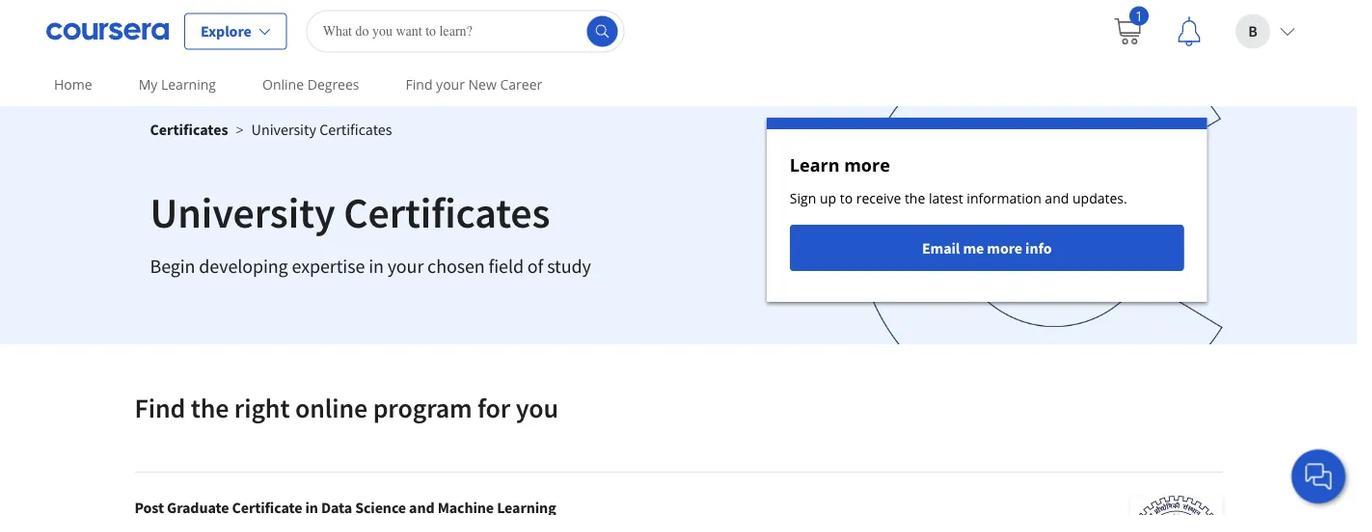 Task type: vqa. For each thing, say whether or not it's contained in the screenshot.
At inside "To be able to take courses at my own pace and rhythm has been an amazing experience. I can learn whenever it fits my schedule and mood."
no



Task type: describe. For each thing, give the bounding box(es) containing it.
email
[[922, 238, 960, 258]]

of
[[527, 254, 543, 278]]

1 vertical spatial the
[[191, 391, 229, 425]]

certificates > university certificates
[[150, 120, 392, 139]]

developing
[[199, 254, 288, 278]]

program
[[373, 391, 472, 425]]

certificates down degrees
[[319, 120, 392, 139]]

coursera image
[[46, 16, 169, 47]]

begin developing expertise in your chosen field of study
[[150, 254, 591, 278]]

my
[[139, 75, 158, 94]]

sign up to receive the latest information and updates.
[[790, 189, 1127, 207]]

find for find your new career
[[406, 75, 433, 94]]

me
[[963, 238, 984, 258]]

b
[[1248, 22, 1258, 41]]

in
[[369, 254, 384, 278]]

certificates up chosen
[[344, 185, 550, 239]]

email me more info button
[[790, 225, 1184, 271]]

explore button
[[184, 13, 287, 50]]

the inside learn more status
[[905, 189, 925, 207]]

info
[[1025, 238, 1052, 258]]

learn more
[[790, 153, 890, 177]]

online degrees link
[[255, 63, 367, 106]]

university certificates link
[[251, 120, 392, 139]]

certificates link
[[150, 120, 228, 139]]

to
[[840, 189, 853, 207]]

information
[[967, 189, 1042, 207]]

receive
[[856, 189, 901, 207]]

certificates down learning
[[150, 120, 228, 139]]

chat with us image
[[1303, 461, 1334, 492]]

1 horizontal spatial your
[[436, 75, 465, 94]]

What do you want to learn? text field
[[306, 10, 625, 53]]

right
[[234, 391, 290, 425]]

0 horizontal spatial your
[[387, 254, 424, 278]]

1 link
[[1097, 0, 1159, 62]]

begin
[[150, 254, 195, 278]]

home link
[[46, 63, 100, 106]]

latest
[[929, 189, 963, 207]]

learning
[[161, 75, 216, 94]]



Task type: locate. For each thing, give the bounding box(es) containing it.
and
[[1045, 189, 1069, 207]]

the left right
[[191, 391, 229, 425]]

university up developing
[[150, 185, 335, 239]]

online
[[295, 391, 368, 425]]

university
[[251, 120, 316, 139], [150, 185, 335, 239]]

find your new career
[[406, 75, 542, 94]]

find inside find your new career link
[[406, 75, 433, 94]]

1 vertical spatial university
[[150, 185, 335, 239]]

None search field
[[306, 10, 625, 53]]

for
[[478, 391, 510, 425]]

0 vertical spatial find
[[406, 75, 433, 94]]

learn
[[790, 153, 840, 177]]

0 vertical spatial the
[[905, 189, 925, 207]]

1 vertical spatial more
[[987, 238, 1022, 258]]

1 horizontal spatial find
[[406, 75, 433, 94]]

1 horizontal spatial the
[[905, 189, 925, 207]]

the left the latest
[[905, 189, 925, 207]]

my learning
[[139, 75, 216, 94]]

your right in
[[387, 254, 424, 278]]

0 horizontal spatial more
[[844, 153, 890, 177]]

university certificates
[[150, 185, 550, 239]]

career
[[500, 75, 542, 94]]

online degrees
[[262, 75, 359, 94]]

up
[[820, 189, 836, 207]]

degrees
[[307, 75, 359, 94]]

university right >
[[251, 120, 316, 139]]

find
[[406, 75, 433, 94], [135, 391, 185, 425]]

more up receive
[[844, 153, 890, 177]]

find your new career link
[[398, 63, 550, 106]]

chosen
[[427, 254, 485, 278]]

your
[[436, 75, 465, 94], [387, 254, 424, 278]]

shopping cart: 1 item element
[[1112, 6, 1149, 47]]

1 horizontal spatial more
[[987, 238, 1022, 258]]

sign
[[790, 189, 816, 207]]

more right me
[[987, 238, 1022, 258]]

my learning link
[[131, 63, 224, 106]]

find for find the right online program for you
[[135, 391, 185, 425]]

email me more info
[[922, 238, 1052, 258]]

b button
[[1220, 0, 1311, 62]]

0 horizontal spatial the
[[191, 391, 229, 425]]

the
[[905, 189, 925, 207], [191, 391, 229, 425]]

1 vertical spatial your
[[387, 254, 424, 278]]

learn more status
[[767, 118, 1207, 302]]

find the right online program for you
[[135, 391, 559, 425]]

>
[[236, 120, 244, 138]]

certificates
[[150, 120, 228, 139], [319, 120, 392, 139], [344, 185, 550, 239]]

study
[[547, 254, 591, 278]]

expertise
[[292, 254, 365, 278]]

home
[[54, 75, 92, 94]]

more inside button
[[987, 238, 1022, 258]]

you
[[516, 391, 559, 425]]

field
[[489, 254, 524, 278]]

1
[[1135, 6, 1143, 25]]

updates.
[[1073, 189, 1127, 207]]

online
[[262, 75, 304, 94]]

new
[[468, 75, 497, 94]]

explore
[[201, 22, 251, 41]]

0 vertical spatial your
[[436, 75, 465, 94]]

your left the new at left
[[436, 75, 465, 94]]

0 horizontal spatial find
[[135, 391, 185, 425]]

more
[[844, 153, 890, 177], [987, 238, 1022, 258]]

0 vertical spatial university
[[251, 120, 316, 139]]

1 vertical spatial find
[[135, 391, 185, 425]]

0 vertical spatial more
[[844, 153, 890, 177]]



